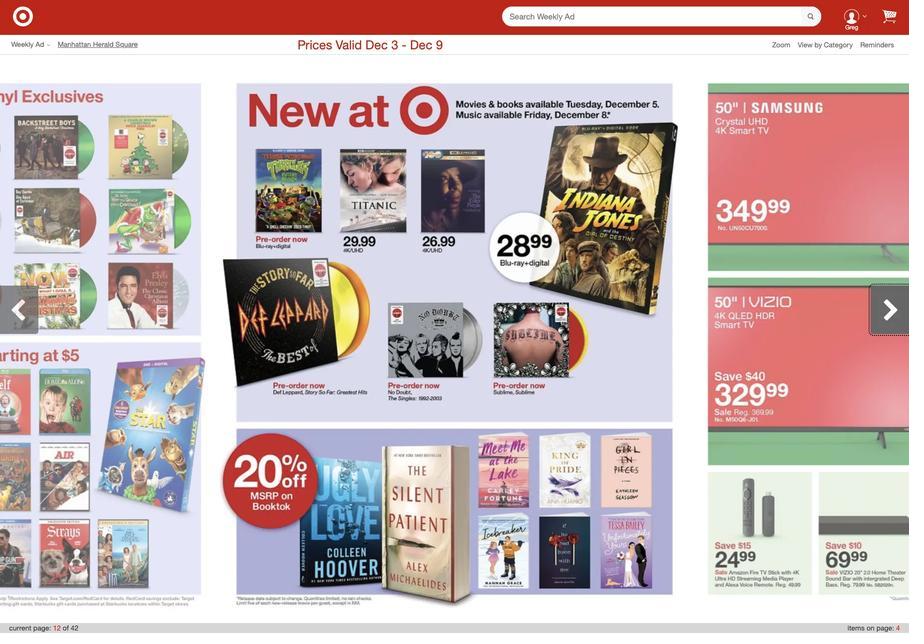 Task type: vqa. For each thing, say whether or not it's contained in the screenshot.
2023 at the left bottom
no



Task type: locate. For each thing, give the bounding box(es) containing it.
page:
[[33, 624, 51, 633], [877, 624, 895, 633]]

dec right -
[[410, 37, 433, 52]]

on
[[867, 624, 875, 633]]

1 horizontal spatial dec
[[410, 37, 433, 52]]

current
[[9, 624, 31, 633]]

page 13 image
[[691, 66, 910, 613]]

dec left 3
[[366, 37, 388, 52]]

-
[[402, 37, 407, 52]]

view by category link
[[798, 40, 861, 49]]

page: left 12
[[33, 624, 51, 633]]

4
[[897, 624, 900, 633]]

3
[[392, 37, 398, 52]]

weekly ad link
[[11, 40, 58, 50]]

view by category
[[798, 40, 853, 49]]

current page: 12 of 42
[[9, 624, 78, 633]]

go to target.com image
[[13, 6, 33, 26]]

1 dec from the left
[[366, 37, 388, 52]]

prices valid dec 3 - dec 9
[[298, 37, 443, 52]]

dec
[[366, 37, 388, 52], [410, 37, 433, 52]]

prices
[[298, 37, 332, 52]]

manhattan
[[58, 40, 91, 49]]

view
[[798, 40, 813, 49]]

zoom
[[773, 40, 791, 49]]

ad
[[36, 40, 44, 49]]

1 horizontal spatial page:
[[877, 624, 895, 633]]

page: left the 4 at the right bottom of page
[[877, 624, 895, 633]]

0 horizontal spatial dec
[[366, 37, 388, 52]]

by
[[815, 40, 822, 49]]

0 horizontal spatial page:
[[33, 624, 51, 633]]

greg
[[846, 24, 859, 31]]

valid
[[336, 37, 362, 52]]

form
[[502, 6, 822, 27]]

square
[[116, 40, 138, 49]]

reminders
[[861, 40, 895, 49]]



Task type: describe. For each thing, give the bounding box(es) containing it.
12
[[53, 624, 61, 633]]

category
[[824, 40, 853, 49]]

Search Weekly Ad search field
[[502, 6, 822, 27]]

weekly ad
[[11, 40, 44, 49]]

42
[[71, 624, 78, 633]]

reminders link
[[861, 40, 902, 50]]

items
[[848, 624, 865, 633]]

page 11 image
[[0, 66, 219, 613]]

2 page: from the left
[[877, 624, 895, 633]]

manhattan herald square link
[[58, 40, 145, 50]]

zoom link
[[773, 40, 798, 50]]

2 dec from the left
[[410, 37, 433, 52]]

greg link
[[837, 0, 868, 32]]

view your cart on target.com image
[[883, 9, 897, 23]]

manhattan herald square
[[58, 40, 138, 49]]

zoom-in element
[[773, 40, 791, 49]]

of
[[63, 624, 69, 633]]

weekly
[[11, 40, 34, 49]]

9
[[436, 37, 443, 52]]

herald
[[93, 40, 114, 49]]

1 page: from the left
[[33, 624, 51, 633]]

items on page: 4
[[848, 624, 900, 633]]

page 12 image
[[219, 66, 691, 613]]



